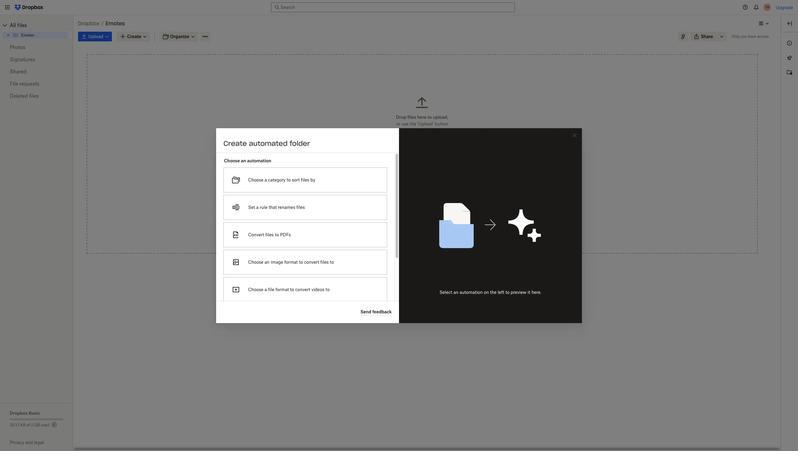 Task type: describe. For each thing, give the bounding box(es) containing it.
convert for videos
[[296, 287, 311, 293]]

and for manage
[[399, 219, 407, 224]]

format for image
[[285, 260, 298, 265]]

on
[[484, 290, 489, 295]]

sort
[[292, 177, 300, 183]]

content
[[433, 152, 450, 157]]

all files
[[10, 22, 27, 28]]

choose for choose a category to sort files by
[[248, 177, 264, 183]]

send
[[361, 310, 372, 315]]

legal
[[34, 441, 44, 446]]

format for file
[[276, 287, 289, 293]]

get more space image
[[51, 422, 58, 429]]

deleted
[[10, 93, 28, 99]]

0 vertical spatial this
[[444, 202, 451, 207]]

/
[[101, 21, 104, 26]]

import
[[385, 185, 400, 190]]

file
[[268, 287, 275, 293]]

and for legal
[[25, 441, 33, 446]]

added
[[425, 202, 437, 207]]

share button
[[691, 32, 718, 42]]

all
[[10, 22, 16, 28]]

choose a category to sort files by
[[248, 177, 316, 183]]

photos
[[10, 44, 26, 50]]

ways
[[408, 152, 418, 157]]

all files tree
[[1, 20, 73, 40]]

files inside drop files here to upload, or use the 'upload' button
[[408, 115, 417, 120]]

create automated folder
[[224, 139, 310, 148]]

that
[[269, 205, 277, 210]]

here
[[418, 115, 427, 120]]

files up the videos
[[321, 260, 329, 265]]

privacy and legal
[[10, 441, 44, 446]]

select an automation on the left to preview it here.
[[440, 290, 542, 295]]

basic
[[29, 411, 40, 417]]

convert
[[248, 232, 264, 238]]

share and manage access to this folder
[[385, 219, 466, 224]]

pdfs
[[280, 232, 291, 238]]

create automated folder dialog
[[216, 128, 583, 360]]

all files link
[[10, 20, 73, 30]]

choose a file format to convert videos to
[[248, 287, 330, 293]]

shared link
[[10, 66, 63, 78]]

file
[[10, 81, 18, 87]]

file requests
[[10, 81, 39, 87]]

dropbox logo - go to the homepage image
[[12, 2, 45, 12]]

a for category
[[265, 177, 267, 183]]

upload,
[[433, 115, 449, 120]]

more
[[396, 152, 407, 157]]

files inside the more ways to add content element
[[404, 202, 412, 207]]

photos link
[[10, 41, 63, 53]]

privacy
[[10, 441, 24, 446]]

left
[[498, 290, 505, 295]]

preview
[[511, 290, 527, 295]]

request
[[385, 202, 403, 207]]

an for choose an image format to convert files to
[[265, 260, 270, 265]]

you
[[742, 34, 748, 39]]

open information panel image
[[787, 40, 794, 47]]

here.
[[532, 290, 542, 295]]

create
[[224, 139, 247, 148]]

'upload'
[[418, 121, 434, 127]]

choose for choose an automation
[[224, 158, 240, 163]]

access button
[[372, 164, 473, 177]]

dropbox for dropbox / emotes
[[78, 20, 100, 27]]

files inside deleted files link
[[29, 93, 39, 99]]

0 vertical spatial emotes
[[106, 20, 125, 27]]

choose an automation
[[224, 158, 272, 163]]

files left by
[[301, 177, 310, 183]]

a for file
[[265, 287, 267, 293]]

choose for choose a file format to convert videos to
[[248, 287, 264, 293]]

set a rule that renames files
[[248, 205, 305, 210]]

kb
[[20, 424, 26, 428]]

2
[[31, 424, 33, 428]]

automated
[[249, 139, 288, 148]]

automation for choose
[[247, 158, 272, 163]]

privacy and legal link
[[10, 441, 73, 446]]

use
[[402, 121, 409, 127]]

a for rule
[[257, 205, 259, 210]]

select
[[440, 290, 453, 295]]

request files to be added to this folder
[[385, 202, 464, 207]]

only you have access
[[733, 34, 770, 39]]

send feedback
[[361, 310, 392, 315]]

convert for files
[[304, 260, 320, 265]]

dropbox for dropbox basic
[[10, 411, 28, 417]]

or
[[397, 121, 401, 127]]

share for share
[[702, 34, 714, 39]]

button
[[435, 121, 449, 127]]

choose an image format to convert files to
[[248, 260, 334, 265]]

renames
[[278, 205, 296, 210]]

it
[[528, 290, 531, 295]]

more ways to add content
[[396, 152, 450, 157]]



Task type: locate. For each thing, give the bounding box(es) containing it.
convert files to pdfs
[[248, 232, 291, 238]]

1 horizontal spatial access
[[758, 34, 770, 39]]

share left only on the top of page
[[702, 34, 714, 39]]

access right manage
[[426, 219, 439, 224]]

files inside all files link
[[17, 22, 27, 28]]

access right have
[[758, 34, 770, 39]]

1 horizontal spatial and
[[399, 219, 407, 224]]

1 vertical spatial format
[[276, 287, 289, 293]]

set
[[248, 205, 255, 210]]

choose left file
[[248, 287, 264, 293]]

2 vertical spatial a
[[265, 287, 267, 293]]

1 horizontal spatial an
[[265, 260, 270, 265]]

only
[[733, 34, 741, 39]]

dropbox left /
[[78, 20, 100, 27]]

dropbox link
[[78, 20, 100, 27]]

rule
[[260, 205, 268, 210]]

the inside create automated folder dialog
[[491, 290, 497, 295]]

0 vertical spatial format
[[285, 260, 298, 265]]

1 vertical spatial the
[[491, 290, 497, 295]]

1 vertical spatial an
[[265, 260, 270, 265]]

automation left the on at the bottom
[[460, 290, 483, 295]]

more ways to add content element
[[371, 152, 475, 234]]

feedback
[[373, 310, 392, 315]]

manage
[[408, 219, 425, 224]]

automation
[[247, 158, 272, 163], [460, 290, 483, 295]]

format right image
[[285, 260, 298, 265]]

share inside the more ways to add content element
[[385, 219, 398, 224]]

drop files here to upload, or use the 'upload' button
[[396, 115, 449, 127]]

deleted files link
[[10, 90, 63, 102]]

convert left the videos
[[296, 287, 311, 293]]

to inside drop files here to upload, or use the 'upload' button
[[428, 115, 432, 120]]

access for have
[[758, 34, 770, 39]]

0 vertical spatial automation
[[247, 158, 272, 163]]

emotes down all files
[[21, 33, 34, 37]]

drop
[[396, 115, 407, 120]]

choose down create
[[224, 158, 240, 163]]

this
[[444, 202, 451, 207], [446, 219, 453, 224]]

emotes right /
[[106, 20, 125, 27]]

1 vertical spatial emotes
[[21, 33, 34, 37]]

the
[[410, 121, 417, 127], [491, 290, 497, 295]]

category
[[268, 177, 286, 183]]

1 vertical spatial this
[[446, 219, 453, 224]]

files right renames
[[297, 205, 305, 210]]

and inside the more ways to add content element
[[399, 219, 407, 224]]

choose left image
[[248, 260, 264, 265]]

1 vertical spatial dropbox
[[10, 411, 28, 417]]

a left file
[[265, 287, 267, 293]]

0 horizontal spatial automation
[[247, 158, 272, 163]]

a right set
[[257, 205, 259, 210]]

an
[[241, 158, 246, 163], [265, 260, 270, 265], [454, 290, 459, 295]]

gb
[[34, 424, 40, 428]]

open pinned items image
[[787, 54, 794, 62]]

dropbox up 28.57
[[10, 411, 28, 417]]

dropbox
[[78, 20, 100, 27], [10, 411, 28, 417]]

access
[[758, 34, 770, 39], [426, 219, 439, 224]]

videos
[[312, 287, 325, 293]]

open activity image
[[787, 69, 794, 76]]

shared
[[10, 69, 26, 75]]

an right select
[[454, 290, 459, 295]]

1 horizontal spatial the
[[491, 290, 497, 295]]

an down create
[[241, 158, 246, 163]]

choose for choose an image format to convert files to
[[248, 260, 264, 265]]

1 vertical spatial a
[[257, 205, 259, 210]]

emotes
[[106, 20, 125, 27], [21, 33, 34, 37]]

format right file
[[276, 287, 289, 293]]

0 vertical spatial and
[[399, 219, 407, 224]]

files right convert
[[266, 232, 274, 238]]

open details pane image
[[787, 20, 794, 27]]

1 vertical spatial automation
[[460, 290, 483, 295]]

0 horizontal spatial emotes
[[21, 33, 34, 37]]

an for choose an automation
[[241, 158, 246, 163]]

an for select an automation on the left to preview it here.
[[454, 290, 459, 295]]

1 vertical spatial and
[[25, 441, 33, 446]]

0 horizontal spatial dropbox
[[10, 411, 28, 417]]

files up 'use' on the right top of the page
[[408, 115, 417, 120]]

0 vertical spatial the
[[410, 121, 417, 127]]

used
[[41, 424, 49, 428]]

the right 'use' on the right top of the page
[[410, 121, 417, 127]]

emotes link
[[13, 31, 67, 39]]

requests
[[19, 81, 39, 87]]

choose down choose an automation
[[248, 177, 264, 183]]

add
[[424, 152, 432, 157]]

an left image
[[265, 260, 270, 265]]

share down request
[[385, 219, 398, 224]]

upgrade link
[[777, 5, 794, 10]]

1 horizontal spatial share
[[702, 34, 714, 39]]

choose
[[224, 158, 240, 163], [248, 177, 264, 183], [248, 260, 264, 265], [248, 287, 264, 293]]

and left manage
[[399, 219, 407, 224]]

folder inside create automated folder dialog
[[290, 139, 310, 148]]

0 horizontal spatial an
[[241, 158, 246, 163]]

share for share and manage access to this folder
[[385, 219, 398, 224]]

global header element
[[0, 0, 799, 15]]

automation for select
[[460, 290, 483, 295]]

dropbox basic
[[10, 411, 40, 417]]

have
[[749, 34, 757, 39]]

share inside "share" button
[[702, 34, 714, 39]]

28.57 kb of 2 gb used
[[10, 424, 49, 428]]

0 horizontal spatial the
[[410, 121, 417, 127]]

1 horizontal spatial dropbox
[[78, 20, 100, 27]]

0 vertical spatial an
[[241, 158, 246, 163]]

a
[[265, 177, 267, 183], [257, 205, 259, 210], [265, 287, 267, 293]]

0 vertical spatial a
[[265, 177, 267, 183]]

28.57
[[10, 424, 19, 428]]

0 vertical spatial access
[[758, 34, 770, 39]]

dropbox / emotes
[[78, 20, 125, 27]]

2 vertical spatial an
[[454, 290, 459, 295]]

0 vertical spatial dropbox
[[78, 20, 100, 27]]

be
[[419, 202, 424, 207]]

signatures link
[[10, 53, 63, 66]]

files right the all
[[17, 22, 27, 28]]

to
[[428, 115, 432, 120], [419, 152, 423, 157], [287, 177, 291, 183], [414, 202, 418, 207], [439, 202, 443, 207], [441, 219, 445, 224], [275, 232, 279, 238], [299, 260, 303, 265], [330, 260, 334, 265], [290, 287, 294, 293], [326, 287, 330, 293], [506, 290, 510, 295]]

2 vertical spatial folder
[[454, 219, 466, 224]]

image
[[271, 260, 283, 265]]

files left be
[[404, 202, 412, 207]]

by
[[311, 177, 316, 183]]

this down request files to be added to this folder
[[446, 219, 453, 224]]

1 vertical spatial convert
[[296, 287, 311, 293]]

a left category
[[265, 177, 267, 183]]

access for manage
[[426, 219, 439, 224]]

deleted files
[[10, 93, 39, 99]]

of
[[27, 424, 30, 428]]

import button
[[372, 182, 473, 194]]

0 horizontal spatial and
[[25, 441, 33, 446]]

1 vertical spatial folder
[[452, 202, 464, 207]]

format
[[285, 260, 298, 265], [276, 287, 289, 293]]

1 vertical spatial share
[[385, 219, 398, 224]]

the right the on at the bottom
[[491, 290, 497, 295]]

0 vertical spatial convert
[[304, 260, 320, 265]]

send feedback button
[[361, 309, 392, 316]]

signatures
[[10, 56, 35, 63]]

the inside drop files here to upload, or use the 'upload' button
[[410, 121, 417, 127]]

convert up the videos
[[304, 260, 320, 265]]

access
[[385, 168, 400, 173]]

emotes inside all files tree
[[21, 33, 34, 37]]

folder
[[290, 139, 310, 148], [452, 202, 464, 207], [454, 219, 466, 224]]

2 horizontal spatial an
[[454, 290, 459, 295]]

and left legal
[[25, 441, 33, 446]]

1 horizontal spatial automation
[[460, 290, 483, 295]]

automation down create automated folder
[[247, 158, 272, 163]]

0 horizontal spatial share
[[385, 219, 398, 224]]

1 horizontal spatial emotes
[[106, 20, 125, 27]]

files
[[17, 22, 27, 28], [29, 93, 39, 99], [408, 115, 417, 120], [301, 177, 310, 183], [404, 202, 412, 207], [297, 205, 305, 210], [266, 232, 274, 238], [321, 260, 329, 265]]

1 vertical spatial access
[[426, 219, 439, 224]]

files down file requests link
[[29, 93, 39, 99]]

0 horizontal spatial access
[[426, 219, 439, 224]]

this right 'added'
[[444, 202, 451, 207]]

file requests link
[[10, 78, 63, 90]]

0 vertical spatial folder
[[290, 139, 310, 148]]

and
[[399, 219, 407, 224], [25, 441, 33, 446]]

0 vertical spatial share
[[702, 34, 714, 39]]

upgrade
[[777, 5, 794, 10]]

access inside the more ways to add content element
[[426, 219, 439, 224]]

convert
[[304, 260, 320, 265], [296, 287, 311, 293]]



Task type: vqa. For each thing, say whether or not it's contained in the screenshot.
29 button
no



